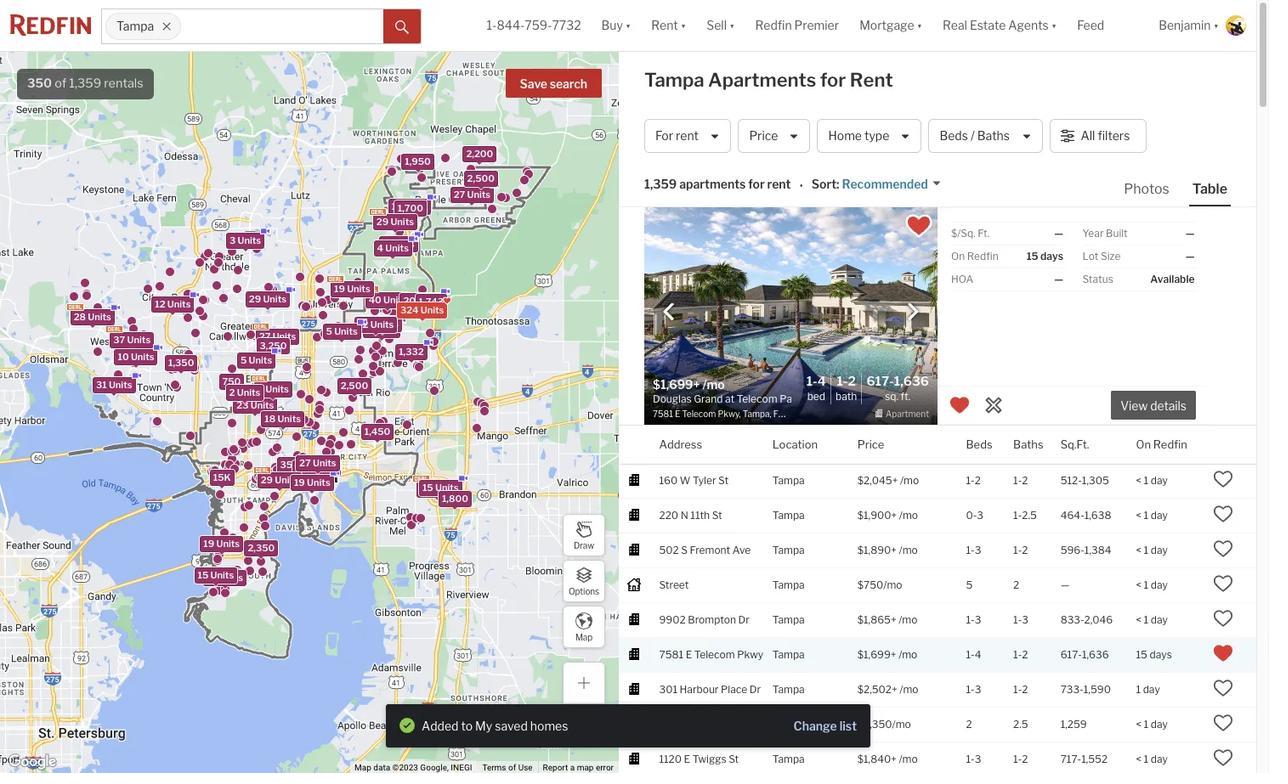 Task type: vqa. For each thing, say whether or not it's contained in the screenshot.
the Licensing Information link
no



Task type: describe. For each thing, give the bounding box(es) containing it.
google,
[[420, 764, 449, 773]]

40 units
[[369, 294, 407, 306]]

750
[[222, 375, 241, 387]]

real estate agents ▾ link
[[943, 0, 1057, 51]]

view details link
[[1111, 389, 1196, 420]]

— for ft.
[[1055, 227, 1064, 240]]

report
[[543, 764, 568, 773]]

1,359 inside the 1,359 apartments for rent •
[[645, 177, 677, 192]]

617-1,636
[[1061, 648, 1109, 661]]

of for 350
[[55, 76, 67, 91]]

1-2.5
[[1014, 509, 1037, 522]]

redfin premier
[[755, 18, 839, 33]]

0 vertical spatial 1,359
[[69, 76, 101, 91]]

1 vertical spatial 27
[[259, 331, 271, 343]]

1 vertical spatial 19
[[294, 477, 305, 489]]

1,305
[[1082, 474, 1109, 487]]

1- up 1-2.5
[[1014, 474, 1022, 487]]

0 vertical spatial 19
[[334, 283, 345, 295]]

hoa
[[951, 273, 974, 286]]

37
[[113, 333, 125, 345]]

rentals
[[104, 76, 143, 91]]

1 vertical spatial 12 units
[[155, 298, 191, 310]]

1 for 512-1,305
[[1144, 474, 1149, 487]]

1 horizontal spatial 5
[[326, 325, 332, 337]]

1 horizontal spatial price button
[[858, 426, 885, 464]]

717-1,552
[[1061, 753, 1108, 766]]

:
[[837, 177, 840, 192]]

unfavorite this home image
[[1214, 643, 1234, 664]]

1-2 for 512-1,305
[[1014, 474, 1028, 487]]

address button
[[659, 426, 702, 464]]

2 vertical spatial 29 units
[[261, 474, 298, 486]]

1 vertical spatial 19 units
[[294, 477, 330, 489]]

1,638
[[1085, 509, 1112, 522]]

details
[[1151, 399, 1187, 413]]

tampa for street
[[773, 579, 805, 591]]

benjamin
[[1159, 18, 1211, 33]]

2 vertical spatial 12
[[358, 318, 369, 330]]

rent inside the 1,359 apartments for rent •
[[767, 177, 791, 192]]

1120
[[659, 753, 682, 766]]

$2,350 /mo
[[858, 718, 911, 731]]

0 vertical spatial on
[[951, 250, 965, 263]]

14 units
[[207, 572, 243, 584]]

for rent
[[656, 129, 699, 143]]

beds for beds
[[966, 437, 993, 451]]

596-
[[1061, 544, 1085, 557]]

favorite this home image for 596-1,384
[[1214, 539, 1234, 559]]

on redfin button
[[1136, 426, 1188, 464]]

tampa for 9902 brompton dr
[[773, 614, 805, 626]]

— up 833-
[[1061, 579, 1070, 591]]

real estate agents ▾ button
[[933, 0, 1067, 51]]

1 horizontal spatial 2,500
[[467, 172, 495, 184]]

1-844-759-7732
[[487, 18, 581, 33]]

table button
[[1189, 180, 1231, 207]]

mortgage ▾ button
[[860, 0, 923, 51]]

0-
[[966, 509, 977, 522]]

1 horizontal spatial 27
[[299, 457, 311, 469]]

1,359 apartments for rent •
[[645, 177, 803, 193]]

all filters button
[[1050, 119, 1147, 153]]

1 vertical spatial redfin
[[967, 250, 999, 263]]

day for 596-1,384
[[1151, 544, 1168, 557]]

617-1,636 sq. ft.
[[867, 374, 929, 403]]

1,259
[[1061, 718, 1087, 731]]

1- inside 1-2 bath
[[837, 374, 848, 390]]

512-1,305
[[1061, 474, 1109, 487]]

20 units
[[403, 294, 441, 306]]

map button
[[563, 606, 605, 649]]

▾ inside real estate agents ▾ link
[[1052, 18, 1057, 33]]

▾ for rent ▾
[[681, 18, 686, 33]]

11th
[[691, 509, 710, 522]]

23 units
[[237, 399, 274, 411]]

/
[[971, 129, 975, 143]]

844-
[[497, 18, 525, 33]]

for for rent
[[820, 69, 846, 91]]

1,800
[[442, 493, 468, 505]]

35
[[280, 458, 293, 470]]

day for 717-1,552
[[1151, 753, 1168, 766]]

favorite this home image for 1,259
[[1214, 713, 1234, 733]]

rent ▾
[[652, 18, 686, 33]]

recommended button
[[840, 176, 942, 193]]

a
[[570, 764, 575, 773]]

464-1,638
[[1061, 509, 1112, 522]]

1-3 for $2,502+ /mo
[[966, 683, 982, 696]]

35 units
[[280, 458, 318, 470]]

address
[[659, 437, 702, 451]]

1 horizontal spatial 27 units
[[299, 457, 336, 469]]

1-2 up 0-3
[[966, 474, 981, 487]]

< for 833-2,046
[[1136, 614, 1142, 626]]

< for 1,259
[[1136, 718, 1142, 731]]

save search button
[[506, 69, 602, 98]]

terms of use
[[482, 764, 533, 773]]

2 vertical spatial 29
[[261, 474, 273, 486]]

1-3 for $1,840+ /mo
[[966, 753, 982, 766]]

fremont
[[690, 544, 731, 557]]

464-
[[1061, 509, 1085, 522]]

favorite button image
[[905, 212, 934, 241]]

0 vertical spatial 2.5
[[1022, 509, 1037, 522]]

mortgage
[[860, 18, 915, 33]]

map region
[[0, 0, 761, 774]]

day for —
[[1151, 579, 1168, 591]]

/mo for $1,840+ /mo
[[899, 753, 918, 766]]

1- inside 1-4 bed
[[807, 374, 818, 390]]

28 units
[[74, 311, 111, 323]]

$750
[[858, 579, 884, 591]]

0 vertical spatial 15 units
[[423, 481, 459, 493]]

tampa for 1120 e twiggs st
[[773, 753, 805, 766]]

1 vertical spatial 5
[[241, 354, 247, 366]]

0 vertical spatial dr
[[739, 614, 750, 626]]

st for 1120 e twiggs st
[[729, 753, 739, 766]]

st for 160 w tyler st
[[719, 474, 729, 487]]

map for map data ©2023 google, inegi
[[355, 764, 371, 773]]

2 vertical spatial 5
[[966, 579, 973, 591]]

save
[[520, 77, 548, 91]]

$750 /mo
[[858, 579, 903, 591]]

$1,840+ /mo
[[858, 753, 918, 766]]

mortgage ▾
[[860, 18, 923, 33]]

< 1 day for —
[[1136, 579, 1168, 591]]

for
[[656, 129, 673, 143]]

324 units
[[400, 304, 444, 316]]

1,384
[[1085, 544, 1112, 557]]

sell ▾
[[707, 18, 735, 33]]

/mo for $1,699+ /mo
[[899, 648, 918, 661]]

/mo for $2,045+ /mo
[[900, 474, 919, 487]]

saved
[[495, 719, 528, 733]]

1- right 0-3
[[1014, 509, 1022, 522]]

beds for beds / baths
[[940, 129, 968, 143]]

3 for $1,840+ /mo
[[975, 753, 982, 766]]

301 harbour place dr
[[659, 683, 761, 696]]

2 vertical spatial 12 units
[[358, 318, 394, 330]]

day for 833-2,046
[[1151, 614, 1168, 626]]

1 vertical spatial dr
[[750, 683, 761, 696]]

premier
[[795, 18, 839, 33]]

4 inside 1-4 bed
[[818, 374, 826, 390]]

18
[[265, 413, 276, 425]]

table
[[1193, 181, 1228, 197]]

< 1 day for 717-1,552
[[1136, 753, 1168, 766]]

$2,045+
[[858, 474, 898, 487]]

pkwy
[[737, 648, 764, 661]]

1,450
[[365, 426, 391, 438]]

833-
[[1061, 614, 1085, 626]]

0 vertical spatial price button
[[738, 119, 811, 153]]

0 vertical spatial 19 units
[[334, 283, 370, 295]]

1-2 for 733-1,590
[[1014, 683, 1028, 696]]

1 horizontal spatial 5 units
[[326, 325, 358, 337]]

search
[[550, 77, 588, 91]]

1 horizontal spatial on redfin
[[1136, 437, 1188, 451]]

to
[[461, 719, 473, 733]]

1 vertical spatial 2,500
[[341, 380, 368, 392]]

sell
[[707, 18, 727, 33]]

617- for 617-1,636 sq. ft.
[[867, 374, 894, 390]]

0 vertical spatial on redfin
[[951, 250, 999, 263]]

telecom
[[694, 648, 735, 661]]

map
[[577, 764, 594, 773]]

1 horizontal spatial 15 days
[[1136, 648, 1172, 661]]

— for built
[[1186, 227, 1195, 240]]

x-out this home image
[[984, 395, 1004, 416]]

favorite this home image for 512-1,305
[[1214, 469, 1234, 489]]

ave
[[733, 544, 751, 557]]

1- down 0-
[[966, 544, 975, 557]]

317
[[296, 462, 313, 474]]

0 vertical spatial 15 days
[[1027, 250, 1064, 263]]

3,250
[[260, 340, 287, 352]]

redfin inside button
[[755, 18, 792, 33]]

733-
[[1061, 683, 1084, 696]]

favorite this home image for 717-1,552
[[1214, 748, 1234, 768]]

3 for $1,865+ /mo
[[975, 614, 982, 626]]

350 of 1,359 rentals
[[27, 76, 143, 91]]

section containing added to my saved homes
[[386, 704, 871, 748]]

1- down 1-4
[[966, 683, 975, 696]]

0 vertical spatial ft.
[[978, 227, 990, 240]]

1 vertical spatial 2.5
[[1014, 718, 1029, 731]]

remove tampa image
[[161, 21, 172, 31]]

10 units
[[118, 350, 154, 362]]

1 vertical spatial 27 units
[[259, 331, 296, 343]]



Task type: locate. For each thing, give the bounding box(es) containing it.
< for 464-1,638
[[1136, 509, 1142, 522]]

1-2 up 1-2.5
[[1014, 474, 1028, 487]]

1- left 833-
[[1014, 614, 1022, 626]]

st right the tyler
[[719, 474, 729, 487]]

0 horizontal spatial redfin
[[755, 18, 792, 33]]

1-3
[[966, 544, 982, 557], [966, 614, 982, 626], [1014, 614, 1029, 626], [966, 683, 982, 696], [966, 753, 982, 766]]

▾ right buy at the left top
[[626, 18, 631, 33]]

0 horizontal spatial baths
[[978, 129, 1010, 143]]

0 vertical spatial 1,636
[[894, 374, 929, 390]]

status
[[1083, 273, 1114, 286]]

/mo right "$2,045+"
[[900, 474, 919, 487]]

day for 1,259
[[1151, 718, 1168, 731]]

submit search image
[[396, 20, 409, 34]]

1 vertical spatial days
[[1150, 648, 1172, 661]]

2 inside 1-2 bath
[[848, 374, 856, 390]]

1- left the 733-
[[1014, 683, 1022, 696]]

1 for 717-1,552
[[1144, 753, 1149, 766]]

0 horizontal spatial 2 units
[[229, 387, 261, 398]]

1 vertical spatial e
[[684, 753, 691, 766]]

4 units
[[383, 238, 415, 249], [377, 242, 409, 254], [367, 317, 399, 329], [257, 383, 289, 395]]

0 vertical spatial days
[[1041, 250, 1064, 263]]

/mo for $2,350 /mo
[[892, 718, 911, 731]]

4 < from the top
[[1136, 579, 1142, 591]]

user photo image
[[1226, 15, 1247, 36]]

1,359 down for on the top right of page
[[645, 177, 677, 192]]

1,552
[[1082, 753, 1108, 766]]

redfin left premier
[[755, 18, 792, 33]]

draw button
[[563, 514, 605, 557]]

day for 512-1,305
[[1151, 474, 1168, 487]]

apartments
[[680, 177, 746, 192]]

▾ for buy ▾
[[626, 18, 631, 33]]

0 vertical spatial 5 units
[[326, 325, 358, 337]]

29 up 40 units
[[376, 216, 389, 228]]

/mo right $1,699+
[[899, 648, 918, 661]]

terms
[[482, 764, 506, 773]]

1 horizontal spatial price
[[858, 437, 885, 451]]

use
[[518, 764, 533, 773]]

1 horizontal spatial 1,359
[[645, 177, 677, 192]]

days left the 'lot'
[[1041, 250, 1064, 263]]

1-844-759-7732 link
[[487, 18, 581, 33]]

1 favorite this home image from the top
[[1214, 469, 1234, 489]]

0 vertical spatial e
[[686, 648, 692, 661]]

1 horizontal spatial for
[[820, 69, 846, 91]]

for for rent
[[748, 177, 765, 192]]

rent inside dropdown button
[[652, 18, 678, 33]]

0 horizontal spatial price button
[[738, 119, 811, 153]]

1 horizontal spatial ft.
[[978, 227, 990, 240]]

section
[[386, 704, 871, 748]]

0 horizontal spatial 19 units
[[204, 538, 240, 550]]

1 horizontal spatial 2 units
[[366, 323, 397, 335]]

st right 11th at bottom right
[[712, 509, 723, 522]]

— for size
[[1186, 250, 1195, 263]]

agents
[[1009, 18, 1049, 33]]

/mo right $1,890+
[[899, 544, 918, 557]]

617- inside 617-1,636 sq. ft.
[[867, 374, 894, 390]]

1-2 for 596-1,384
[[1014, 544, 1028, 557]]

15 units
[[423, 481, 459, 493], [198, 569, 234, 581]]

0 vertical spatial 12 units
[[392, 200, 428, 212]]

1-3 for $1,865+ /mo
[[966, 614, 982, 626]]

1 < 1 day from the top
[[1136, 474, 1168, 487]]

19 down 317 in the left of the page
[[294, 477, 305, 489]]

1 horizontal spatial 12
[[358, 318, 369, 330]]

0 horizontal spatial 27 units
[[259, 331, 296, 343]]

view details button
[[1111, 391, 1196, 420]]

error
[[596, 764, 614, 773]]

1 favorite this home image from the top
[[1214, 504, 1234, 524]]

2 horizontal spatial 27 units
[[454, 188, 491, 200]]

2.5 left 1,259 at the right bottom
[[1014, 718, 1029, 731]]

1-2 right 1-4
[[1014, 648, 1028, 661]]

next button image
[[905, 303, 922, 320]]

1 vertical spatial 29
[[249, 293, 261, 305]]

0 vertical spatial 27 units
[[454, 188, 491, 200]]

▾ right sell
[[730, 18, 735, 33]]

beds down x-out this home icon
[[966, 437, 993, 451]]

1-2 left the 733-
[[1014, 683, 1028, 696]]

1 vertical spatial favorite this home image
[[1214, 574, 1234, 594]]

location
[[773, 437, 818, 451]]

3 < 1 day from the top
[[1136, 544, 1168, 557]]

▾ for sell ▾
[[730, 18, 735, 33]]

/mo right $1,840+
[[899, 753, 918, 766]]

1- left 759-
[[487, 18, 497, 33]]

31 units
[[96, 379, 132, 391]]

1 horizontal spatial baths
[[1014, 437, 1044, 451]]

0 vertical spatial 12
[[392, 200, 402, 212]]

0 vertical spatial favorite this home image
[[1214, 504, 1234, 524]]

1 vertical spatial 29 units
[[249, 293, 287, 305]]

2 ▾ from the left
[[681, 18, 686, 33]]

favorite this home image for —
[[1214, 574, 1234, 594]]

9902
[[659, 614, 686, 626]]

1,350
[[168, 357, 194, 368]]

previous button image
[[661, 303, 678, 320]]

0 horizontal spatial 1,359
[[69, 76, 101, 91]]

e for 1120
[[684, 753, 691, 766]]

2 favorite this home image from the top
[[1214, 574, 1234, 594]]

buy ▾ button
[[602, 0, 631, 51]]

on down view
[[1136, 437, 1151, 451]]

23
[[237, 399, 249, 411]]

1,636 inside 617-1,636 sq. ft.
[[894, 374, 929, 390]]

price button up •
[[738, 119, 811, 153]]

1 vertical spatial beds
[[966, 437, 993, 451]]

1,636 up 1,590
[[1082, 648, 1109, 661]]

view details
[[1121, 399, 1187, 413]]

617- up sq.
[[867, 374, 894, 390]]

favorite this home image for 833-2,046
[[1214, 608, 1234, 629]]

google image
[[4, 752, 60, 774]]

days up 1 day
[[1150, 648, 1172, 661]]

sort
[[812, 177, 837, 192]]

6 ▾ from the left
[[1214, 18, 1219, 33]]

1-2 left 717- on the bottom right
[[1014, 753, 1028, 766]]

12 units down 1,950
[[392, 200, 428, 212]]

1 for —
[[1144, 579, 1149, 591]]

1- right $1,840+ /mo at right
[[966, 753, 975, 766]]

map inside button
[[576, 632, 593, 642]]

5 < 1 day from the top
[[1136, 614, 1168, 626]]

2 < 1 day from the top
[[1136, 509, 1168, 522]]

1 vertical spatial 15 days
[[1136, 648, 1172, 661]]

1,636 for 617-1,636
[[1082, 648, 1109, 661]]

/mo down $2,502+ /mo
[[892, 718, 911, 731]]

0 horizontal spatial price
[[749, 129, 778, 143]]

0 horizontal spatial 617-
[[867, 374, 894, 390]]

1- up bath
[[837, 374, 848, 390]]

7 < 1 day from the top
[[1136, 753, 1168, 766]]

on up "hoa"
[[951, 250, 965, 263]]

/mo for $1,890+ /mo
[[899, 544, 918, 557]]

inegi
[[451, 764, 472, 773]]

price down apartments
[[749, 129, 778, 143]]

tampa for 301 harbour place dr
[[773, 683, 805, 696]]

4 < 1 day from the top
[[1136, 579, 1168, 591]]

220 n 11th st
[[659, 509, 723, 522]]

1,359 left rentals
[[69, 76, 101, 91]]

317 units
[[296, 462, 338, 474]]

0 horizontal spatial 19
[[204, 538, 214, 550]]

0-3
[[966, 509, 984, 522]]

5 < from the top
[[1136, 614, 1142, 626]]

report a map error
[[543, 764, 614, 773]]

1 vertical spatial st
[[712, 509, 723, 522]]

favorite this home image
[[1214, 504, 1234, 524], [1214, 574, 1234, 594], [1214, 713, 1234, 733]]

1 vertical spatial baths
[[1014, 437, 1044, 451]]

dr right the place
[[750, 683, 761, 696]]

/mo right $1,865+
[[899, 614, 918, 626]]

/mo for $750 /mo
[[884, 579, 903, 591]]

of left 'use'
[[508, 764, 516, 773]]

▾ right agents
[[1052, 18, 1057, 33]]

favorite this home image for 464-1,638
[[1214, 504, 1234, 524]]

$2,502+
[[858, 683, 898, 696]]

2.5 left the 464-
[[1022, 509, 1037, 522]]

photo of 7581 e telecom pkwy, tampa, fl 33637 image
[[645, 207, 938, 425]]

ft. inside 617-1,636 sq. ft.
[[901, 390, 911, 403]]

map left data
[[355, 764, 371, 773]]

27 units down 2,200
[[454, 188, 491, 200]]

day
[[1151, 474, 1168, 487], [1151, 509, 1168, 522], [1151, 544, 1168, 557], [1151, 579, 1168, 591], [1151, 614, 1168, 626], [1143, 683, 1160, 696], [1151, 718, 1168, 731], [1151, 753, 1168, 766]]

1 vertical spatial ft.
[[901, 390, 911, 403]]

home type button
[[818, 119, 922, 153]]

beds / baths
[[940, 129, 1010, 143]]

rent left •
[[767, 177, 791, 192]]

type
[[865, 129, 890, 143]]

▾ for benjamin ▾
[[1214, 18, 1219, 33]]

unfavorite this home image
[[950, 395, 970, 416]]

< 1 day for 512-1,305
[[1136, 474, 1168, 487]]

1 ▾ from the left
[[626, 18, 631, 33]]

place
[[721, 683, 748, 696]]

1,636 for 617-1,636 sq. ft.
[[894, 374, 929, 390]]

rent inside button
[[676, 129, 699, 143]]

$1,699+
[[858, 648, 897, 661]]

baths right '/'
[[978, 129, 1010, 143]]

6 < from the top
[[1136, 718, 1142, 731]]

1-2 down 1-2.5
[[1014, 544, 1028, 557]]

< for 596-1,384
[[1136, 544, 1142, 557]]

2 vertical spatial st
[[729, 753, 739, 766]]

s
[[681, 544, 688, 557]]

7581
[[659, 648, 684, 661]]

homes
[[530, 719, 568, 733]]

of right the 350
[[55, 76, 67, 91]]

on redfin down details
[[1136, 437, 1188, 451]]

on redfin down $/sq. ft.
[[951, 250, 999, 263]]

1 horizontal spatial 19
[[294, 477, 305, 489]]

1,950
[[405, 155, 431, 167]]

3 for $2,502+ /mo
[[975, 683, 982, 696]]

of for terms
[[508, 764, 516, 773]]

29 units down 1,700
[[376, 216, 414, 228]]

rent up home type button
[[850, 69, 893, 91]]

tampa for 220 n 11th st
[[773, 509, 805, 522]]

2 horizontal spatial 19 units
[[334, 283, 370, 295]]

1 horizontal spatial of
[[508, 764, 516, 773]]

15 days left the 'lot'
[[1027, 250, 1064, 263]]

favorite this home image for 733-1,590
[[1214, 678, 1234, 699]]

31
[[96, 379, 107, 391]]

< 1 day for 464-1,638
[[1136, 509, 1168, 522]]

1 for 596-1,384
[[1144, 544, 1149, 557]]

e right 7581
[[686, 648, 692, 661]]

19 left 40
[[334, 283, 345, 295]]

2 units down 40 units
[[366, 323, 397, 335]]

1-2 for 617-1,636
[[1014, 648, 1028, 661]]

$2,350
[[858, 718, 892, 731]]

19 units down the 317 units
[[294, 477, 330, 489]]

change list button
[[794, 718, 857, 735]]

2 vertical spatial redfin
[[1154, 437, 1188, 451]]

833-2,046
[[1061, 614, 1113, 626]]

350
[[27, 76, 52, 91]]

day for 464-1,638
[[1151, 509, 1168, 522]]

1 vertical spatial price
[[858, 437, 885, 451]]

< 1 day for 1,259
[[1136, 718, 1168, 731]]

0 horizontal spatial on redfin
[[951, 250, 999, 263]]

rent ▾ button
[[641, 0, 697, 51]]

for right apartments
[[748, 177, 765, 192]]

1 for 464-1,638
[[1144, 509, 1149, 522]]

1,590
[[1084, 683, 1111, 696]]

15 days up 1 day
[[1136, 648, 1172, 661]]

1 vertical spatial 2 units
[[229, 387, 261, 398]]

tampa for 160 w tyler st
[[773, 474, 805, 487]]

1 vertical spatial rent
[[850, 69, 893, 91]]

27 units up 23 units
[[259, 331, 296, 343]]

tampa for 502 s fremont ave
[[773, 544, 805, 557]]

$2,045+ /mo
[[858, 474, 919, 487]]

3 for $1,900+ /mo
[[977, 509, 984, 522]]

st for 220 n 11th st
[[712, 509, 723, 522]]

1- up bed
[[807, 374, 818, 390]]

3 units
[[230, 234, 261, 246]]

1 vertical spatial rent
[[767, 177, 791, 192]]

2,500 down 2,200
[[467, 172, 495, 184]]

apartments
[[708, 69, 816, 91]]

27
[[454, 188, 465, 200], [259, 331, 271, 343], [299, 457, 311, 469]]

— left status
[[1055, 273, 1064, 286]]

0 vertical spatial rent
[[676, 129, 699, 143]]

options
[[569, 586, 599, 596]]

2 favorite this home image from the top
[[1214, 539, 1234, 559]]

2 horizontal spatial 19
[[334, 283, 345, 295]]

beds button
[[966, 426, 993, 464]]

photos button
[[1121, 180, 1189, 205]]

1-4
[[966, 648, 982, 661]]

1 vertical spatial for
[[748, 177, 765, 192]]

sell ▾ button
[[697, 0, 745, 51]]

29 up 3,250 on the left
[[249, 293, 261, 305]]

7 < from the top
[[1136, 753, 1142, 766]]

2 horizontal spatial 5
[[966, 579, 973, 591]]

0 vertical spatial rent
[[652, 18, 678, 33]]

beds left '/'
[[940, 129, 968, 143]]

beds
[[940, 129, 968, 143], [966, 437, 993, 451]]

▾ inside mortgage ▾ dropdown button
[[917, 18, 923, 33]]

/mo for $1,865+ /mo
[[899, 614, 918, 626]]

< 1 day for 833-2,046
[[1136, 614, 1168, 626]]

12 units up 1,350
[[155, 298, 191, 310]]

price button up "$2,045+"
[[858, 426, 885, 464]]

3 inside map region
[[230, 234, 236, 246]]

1 < from the top
[[1136, 474, 1142, 487]]

0 horizontal spatial 15 units
[[198, 569, 234, 581]]

27 units right 35 at the left bottom
[[299, 457, 336, 469]]

3 for $1,890+ /mo
[[975, 544, 982, 557]]

e for 7581
[[686, 648, 692, 661]]

1 horizontal spatial 19 units
[[294, 477, 330, 489]]

5 favorite this home image from the top
[[1214, 748, 1234, 768]]

0 horizontal spatial rent
[[676, 129, 699, 143]]

< 1 day for 596-1,384
[[1136, 544, 1168, 557]]

1 horizontal spatial on
[[1136, 437, 1151, 451]]

1- up 0-
[[966, 474, 975, 487]]

3 favorite this home image from the top
[[1214, 608, 1234, 629]]

/mo down $1,890+ /mo
[[884, 579, 903, 591]]

3 < from the top
[[1136, 544, 1142, 557]]

st
[[719, 474, 729, 487], [712, 509, 723, 522], [729, 753, 739, 766]]

1,636 up sq.
[[894, 374, 929, 390]]

1,636
[[894, 374, 929, 390], [1082, 648, 1109, 661]]

price inside button
[[749, 129, 778, 143]]

1-3 for $1,890+ /mo
[[966, 544, 982, 557]]

1 horizontal spatial redfin
[[967, 250, 999, 263]]

/mo right $1,900+
[[899, 509, 918, 522]]

for down premier
[[820, 69, 846, 91]]

0 vertical spatial 29
[[376, 216, 389, 228]]

None search field
[[181, 9, 384, 43]]

617- for 617-1,636
[[1061, 648, 1082, 661]]

— down table "button"
[[1186, 227, 1195, 240]]

year
[[1083, 227, 1104, 240]]

1- left 717- on the bottom right
[[1014, 753, 1022, 766]]

19 units left 20
[[334, 283, 370, 295]]

▾ left sell
[[681, 18, 686, 33]]

1120 e twiggs st
[[659, 753, 739, 766]]

mortgage ▾ button
[[850, 0, 933, 51]]

options button
[[563, 560, 605, 603]]

baths left sq.ft.
[[1014, 437, 1044, 451]]

▾ right the mortgage
[[917, 18, 923, 33]]

3 favorite this home image from the top
[[1214, 713, 1234, 733]]

1- down 1-2.5
[[1014, 544, 1022, 557]]

favorite this home image
[[1214, 469, 1234, 489], [1214, 539, 1234, 559], [1214, 608, 1234, 629], [1214, 678, 1234, 699], [1214, 748, 1234, 768]]

redfin premier button
[[745, 0, 850, 51]]

2 horizontal spatial 27
[[454, 188, 465, 200]]

2 horizontal spatial 12
[[392, 200, 402, 212]]

remove outline button
[[455, 718, 553, 747]]

0 vertical spatial 617-
[[867, 374, 894, 390]]

▾ inside buy ▾ dropdown button
[[626, 18, 631, 33]]

2,046
[[1085, 614, 1113, 626]]

15k
[[213, 472, 231, 483]]

$1,890+ /mo
[[858, 544, 918, 557]]

27 units
[[454, 188, 491, 200], [259, 331, 296, 343], [299, 457, 336, 469]]

e right the 1120
[[684, 753, 691, 766]]

baths inside beds / baths button
[[978, 129, 1010, 143]]

617-
[[867, 374, 894, 390], [1061, 648, 1082, 661]]

< 1 day
[[1136, 474, 1168, 487], [1136, 509, 1168, 522], [1136, 544, 1168, 557], [1136, 579, 1168, 591], [1136, 614, 1168, 626], [1136, 718, 1168, 731], [1136, 753, 1168, 766]]

1 vertical spatial on redfin
[[1136, 437, 1188, 451]]

▾ inside sell ▾ dropdown button
[[730, 18, 735, 33]]

— left year
[[1055, 227, 1064, 240]]

6 < 1 day from the top
[[1136, 718, 1168, 731]]

0 horizontal spatial 12
[[155, 298, 165, 310]]

/mo for $2,502+ /mo
[[900, 683, 919, 696]]

— up the available
[[1186, 250, 1195, 263]]

2 units
[[366, 323, 397, 335], [229, 387, 261, 398]]

0 horizontal spatial map
[[355, 764, 371, 773]]

redfin inside button
[[1154, 437, 1188, 451]]

▾ for mortgage ▾
[[917, 18, 923, 33]]

0 vertical spatial 2 units
[[366, 323, 397, 335]]

0 horizontal spatial for
[[748, 177, 765, 192]]

0 horizontal spatial days
[[1041, 250, 1064, 263]]

0 vertical spatial of
[[55, 76, 67, 91]]

14
[[207, 572, 218, 584]]

0 vertical spatial price
[[749, 129, 778, 143]]

0 vertical spatial 5
[[326, 325, 332, 337]]

for inside the 1,359 apartments for rent •
[[748, 177, 765, 192]]

1 vertical spatial 15 units
[[198, 569, 234, 581]]

ft. right sq.
[[901, 390, 911, 403]]

redfin down details
[[1154, 437, 1188, 451]]

< for 512-1,305
[[1136, 474, 1142, 487]]

< for 717-1,552
[[1136, 753, 1142, 766]]

0 horizontal spatial ft.
[[901, 390, 911, 403]]

1 horizontal spatial 617-
[[1061, 648, 1082, 661]]

$2,502+ /mo
[[858, 683, 919, 696]]

4 ▾ from the left
[[917, 18, 923, 33]]

$1,900+ /mo
[[858, 509, 918, 522]]

1 vertical spatial map
[[355, 764, 371, 773]]

heading
[[653, 376, 791, 421]]

/mo for $1,900+ /mo
[[899, 509, 918, 522]]

map data ©2023 google, inegi
[[355, 764, 472, 773]]

37 units
[[113, 333, 151, 345]]

19 units up 14 units
[[204, 538, 240, 550]]

733-1,590
[[1061, 683, 1111, 696]]

redfin down $/sq. ft.
[[967, 250, 999, 263]]

1,359
[[69, 76, 101, 91], [645, 177, 677, 192]]

rent right for on the top right of page
[[676, 129, 699, 143]]

1 vertical spatial 12
[[155, 298, 165, 310]]

•
[[800, 178, 803, 193]]

0 horizontal spatial 1,636
[[894, 374, 929, 390]]

< for —
[[1136, 579, 1142, 591]]

0 horizontal spatial 5 units
[[241, 354, 272, 366]]

0 vertical spatial 27
[[454, 188, 465, 200]]

view
[[1121, 399, 1148, 413]]

2 < from the top
[[1136, 509, 1142, 522]]

0 vertical spatial 29 units
[[376, 216, 414, 228]]

5 ▾ from the left
[[1052, 18, 1057, 33]]

map for map
[[576, 632, 593, 642]]

4 favorite this home image from the top
[[1214, 678, 1234, 699]]

1 vertical spatial price button
[[858, 426, 885, 464]]

7581 e telecom pkwy
[[659, 648, 764, 661]]

0 vertical spatial map
[[576, 632, 593, 642]]

1-2 for 717-1,552
[[1014, 753, 1028, 766]]

29 right "15k"
[[261, 474, 273, 486]]

3 ▾ from the left
[[730, 18, 735, 33]]

ft.
[[978, 227, 990, 240], [901, 390, 911, 403]]

1 for 833-2,046
[[1144, 614, 1149, 626]]

1- up 1-4
[[966, 614, 975, 626]]

tyler
[[693, 474, 716, 487]]

beds inside button
[[940, 129, 968, 143]]

2 units up 23 on the bottom of page
[[229, 387, 261, 398]]

1 vertical spatial on
[[1136, 437, 1151, 451]]

on
[[951, 250, 965, 263], [1136, 437, 1151, 451]]

1- right 1-4
[[1014, 648, 1022, 661]]

29 units down 35 at the left bottom
[[261, 474, 298, 486]]

dr right brompton
[[739, 614, 750, 626]]

1- right $1,699+ /mo
[[966, 648, 975, 661]]

19 up 14
[[204, 538, 214, 550]]

1 vertical spatial 617-
[[1061, 648, 1082, 661]]

real estate agents ▾
[[943, 18, 1057, 33]]

1 for 1,259
[[1144, 718, 1149, 731]]

▾ inside rent ▾ dropdown button
[[681, 18, 686, 33]]

29 units up 3,250 on the left
[[249, 293, 287, 305]]

1,743
[[419, 295, 444, 307]]

rent right buy ▾ on the left top
[[652, 18, 678, 33]]

1-4 bed
[[807, 374, 826, 403]]

buy ▾ button
[[591, 0, 641, 51]]

favorite button checkbox
[[905, 212, 934, 241]]

tampa for 7581 e telecom pkwy
[[773, 648, 805, 661]]

lot
[[1083, 250, 1099, 263]]

▾ left the user photo
[[1214, 18, 1219, 33]]

on inside button
[[1136, 437, 1151, 451]]



